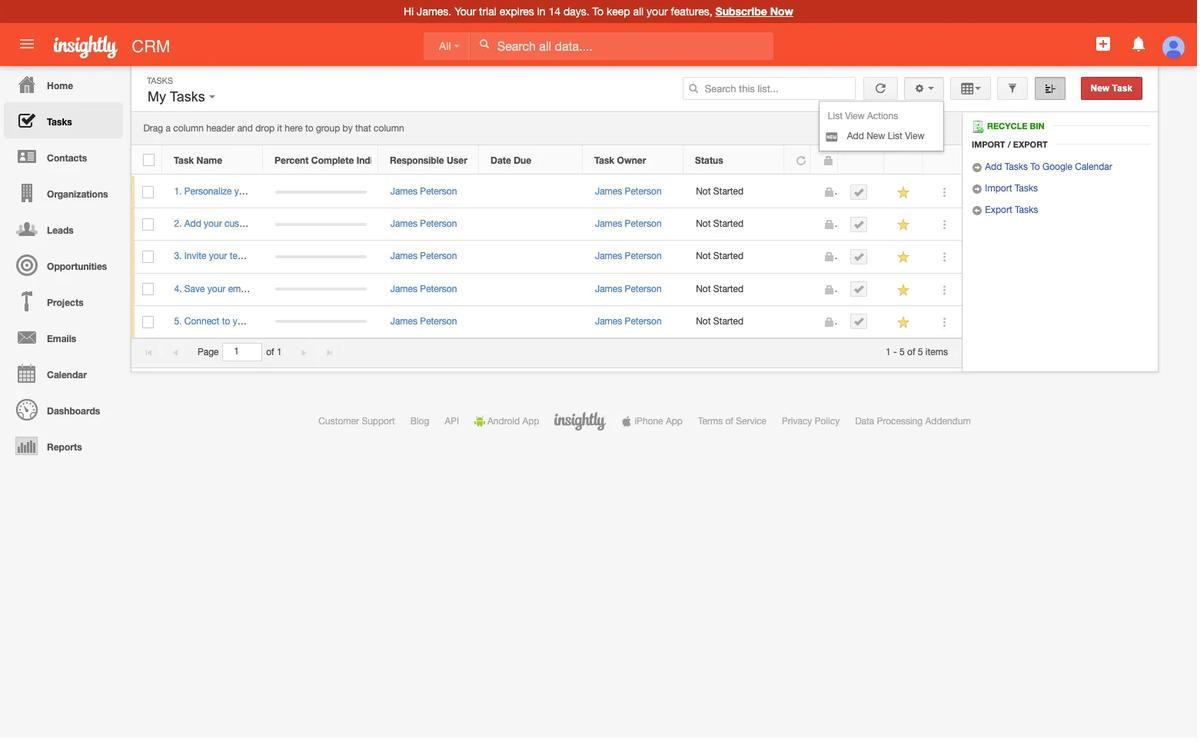 Task type: vqa. For each thing, say whether or not it's contained in the screenshot.
12th am from the top
no



Task type: locate. For each thing, give the bounding box(es) containing it.
add for add new list view
[[847, 131, 864, 141]]

new down list view actions link
[[867, 131, 885, 141]]

2 not from the top
[[696, 218, 711, 229]]

your right save
[[207, 283, 226, 294]]

reports
[[47, 441, 82, 453]]

service
[[736, 416, 767, 427]]

mark this task complete image
[[854, 316, 864, 327]]

not started cell for 4. save your emails
[[684, 273, 785, 306]]

1 vertical spatial add
[[985, 162, 1002, 172]]

of right "-"
[[907, 347, 915, 357]]

tasks up import tasks
[[1005, 162, 1028, 172]]

android
[[487, 416, 520, 427]]

view left actions
[[845, 111, 865, 121]]

calendar link
[[4, 355, 123, 391]]

private task image
[[823, 155, 833, 166], [824, 187, 834, 198], [824, 317, 834, 327]]

page
[[198, 347, 219, 357]]

0 vertical spatial add
[[847, 131, 864, 141]]

private task image for 5. connect to your files and apps
[[824, 317, 834, 327]]

task
[[1112, 83, 1132, 94], [174, 154, 194, 166], [594, 154, 614, 166]]

navigation
[[0, 66, 123, 464]]

your for team
[[209, 251, 227, 262]]

not started cell for 1. personalize your account
[[684, 176, 785, 208]]

to right connect
[[222, 316, 230, 327]]

private task image down the add new list view link
[[824, 187, 834, 198]]

mark this task complete image
[[854, 187, 864, 197], [854, 219, 864, 230], [854, 251, 864, 262], [854, 284, 864, 295]]

home
[[47, 80, 73, 91]]

status
[[695, 154, 723, 166]]

1 vertical spatial new
[[867, 131, 885, 141]]

2 following image from the top
[[897, 283, 911, 297]]

1 vertical spatial import
[[985, 183, 1012, 194]]

0 horizontal spatial view
[[845, 111, 865, 121]]

row group containing 1. personalize your account
[[131, 176, 962, 338]]

private task image for 1. personalize your account
[[824, 187, 834, 198]]

1 horizontal spatial view
[[905, 131, 924, 141]]

your for customers
[[204, 218, 222, 229]]

1 not from the top
[[696, 186, 711, 197]]

of
[[266, 347, 274, 357], [907, 347, 915, 357], [725, 416, 733, 427]]

team
[[230, 251, 250, 262]]

my
[[148, 89, 166, 105]]

your left account at the top left of page
[[234, 186, 252, 197]]

1 not started from the top
[[696, 186, 744, 197]]

header
[[206, 123, 235, 134]]

0 horizontal spatial 1
[[277, 347, 282, 357]]

responsible
[[390, 154, 444, 166]]

and
[[237, 123, 253, 134], [272, 316, 288, 327]]

to right here
[[305, 123, 313, 134]]

1 horizontal spatial 5
[[918, 347, 923, 357]]

subscribe now link
[[715, 5, 793, 18]]

mark this task complete image for 2. add your customers
[[854, 219, 864, 230]]

tasks for import tasks
[[1015, 183, 1038, 194]]

following image down add new list view
[[897, 185, 911, 200]]

not for 2. add your customers
[[696, 218, 711, 229]]

1 horizontal spatial list
[[888, 131, 902, 141]]

1 following image from the top
[[897, 185, 911, 200]]

0 vertical spatial following image
[[897, 185, 911, 200]]

private task image
[[824, 219, 834, 230], [824, 252, 834, 262], [824, 284, 834, 295]]

1 horizontal spatial export
[[1013, 139, 1048, 149]]

5 not from the top
[[696, 316, 711, 327]]

1 horizontal spatial new
[[1091, 83, 1110, 94]]

import tasks link
[[972, 183, 1038, 195]]

2 horizontal spatial add
[[985, 162, 1002, 172]]

2 vertical spatial add
[[184, 218, 201, 229]]

policy
[[815, 416, 840, 427]]

row containing 2. add your customers
[[131, 208, 962, 241]]

3 started from the top
[[713, 251, 744, 262]]

2 not started from the top
[[696, 218, 744, 229]]

4 not started cell from the top
[[684, 273, 785, 306]]

0 vertical spatial to
[[592, 5, 604, 18]]

5 started from the top
[[713, 316, 744, 327]]

not
[[696, 186, 711, 197], [696, 218, 711, 229], [696, 251, 711, 262], [696, 283, 711, 294], [696, 316, 711, 327]]

app right android
[[522, 416, 539, 427]]

james peterson link
[[390, 186, 457, 197], [595, 186, 662, 197], [390, 218, 457, 229], [595, 218, 662, 229], [390, 251, 457, 262], [595, 251, 662, 262], [390, 283, 457, 294], [595, 283, 662, 294], [390, 316, 457, 327], [595, 316, 662, 327]]

task for task name
[[174, 154, 194, 166]]

to left google
[[1030, 162, 1040, 172]]

1 vertical spatial private task image
[[824, 252, 834, 262]]

0 vertical spatial following image
[[897, 218, 911, 232]]

1 horizontal spatial column
[[374, 123, 404, 134]]

privacy policy
[[782, 416, 840, 427]]

None checkbox
[[143, 186, 154, 198], [143, 283, 154, 296], [143, 316, 154, 328], [143, 186, 154, 198], [143, 283, 154, 296], [143, 316, 154, 328]]

invite
[[184, 251, 206, 262]]

your left team
[[209, 251, 227, 262]]

opportunities
[[47, 261, 107, 272]]

repeating task image
[[796, 155, 806, 166]]

1. personalize your account
[[174, 186, 288, 197]]

private task image left mark this task complete icon
[[824, 317, 834, 327]]

1 private task image from the top
[[824, 219, 834, 230]]

5. connect to your files and apps
[[174, 316, 311, 327]]

tasks up contacts link
[[47, 116, 72, 128]]

app right iphone
[[666, 416, 683, 427]]

1 vertical spatial following image
[[897, 283, 911, 297]]

task down notifications icon
[[1112, 83, 1132, 94]]

0 vertical spatial private task image
[[824, 219, 834, 230]]

5 left items
[[918, 347, 923, 357]]

blog
[[410, 416, 429, 427]]

started for 2. add your customers
[[713, 218, 744, 229]]

1 vertical spatial private task image
[[824, 187, 834, 198]]

it
[[277, 123, 282, 134]]

0 vertical spatial view
[[845, 111, 865, 121]]

app for iphone app
[[666, 416, 683, 427]]

0 horizontal spatial and
[[237, 123, 253, 134]]

0 horizontal spatial to
[[222, 316, 230, 327]]

not started for 3. invite your team
[[696, 251, 744, 262]]

3 not from the top
[[696, 251, 711, 262]]

1 started from the top
[[713, 186, 744, 197]]

peterson
[[420, 186, 457, 197], [625, 186, 662, 197], [420, 218, 457, 229], [625, 218, 662, 229], [420, 251, 457, 262], [625, 251, 662, 262], [420, 283, 457, 294], [625, 283, 662, 294], [420, 316, 457, 327], [625, 316, 662, 327]]

add down list view actions
[[847, 131, 864, 141]]

1 following image from the top
[[897, 218, 911, 232]]

white image
[[479, 38, 490, 49]]

4 not from the top
[[696, 283, 711, 294]]

privacy
[[782, 416, 812, 427]]

calendar
[[1075, 162, 1112, 172], [47, 369, 87, 381]]

1 left "-"
[[886, 347, 891, 357]]

column right a
[[173, 123, 204, 134]]

0 horizontal spatial column
[[173, 123, 204, 134]]

cog image
[[914, 83, 925, 94]]

0 horizontal spatial task
[[174, 154, 194, 166]]

import left /
[[972, 139, 1005, 149]]

2 vertical spatial private task image
[[824, 317, 834, 327]]

following image
[[897, 185, 911, 200], [897, 283, 911, 297]]

None checkbox
[[143, 154, 155, 166], [143, 218, 154, 231], [143, 251, 154, 263], [143, 154, 155, 166], [143, 218, 154, 231], [143, 251, 154, 263]]

export inside 'link'
[[985, 205, 1012, 215]]

row group
[[131, 176, 962, 338]]

0 vertical spatial list
[[828, 111, 843, 121]]

api
[[445, 416, 459, 427]]

that
[[355, 123, 371, 134]]

not for 5. connect to your files and apps
[[696, 316, 711, 327]]

home link
[[4, 66, 123, 102]]

row containing 3. invite your team
[[131, 241, 962, 273]]

3 private task image from the top
[[824, 284, 834, 295]]

of right the terms
[[725, 416, 733, 427]]

new right show sidebar icon
[[1091, 83, 1110, 94]]

not started cell
[[684, 176, 785, 208], [684, 208, 785, 241], [684, 241, 785, 273], [684, 273, 785, 306], [684, 306, 785, 338]]

list down actions
[[888, 131, 902, 141]]

percent complete indicator responsible user
[[274, 154, 467, 166]]

api link
[[445, 416, 459, 427]]

1 vertical spatial list
[[888, 131, 902, 141]]

column
[[173, 123, 204, 134], [374, 123, 404, 134]]

your
[[454, 5, 476, 18]]

1 vertical spatial following image
[[897, 250, 911, 265]]

subscribe
[[715, 5, 767, 18]]

export
[[1013, 139, 1048, 149], [985, 205, 1012, 215]]

1 horizontal spatial and
[[272, 316, 288, 327]]

list inside the add new list view link
[[888, 131, 902, 141]]

0 horizontal spatial list
[[828, 111, 843, 121]]

add right 2.
[[184, 218, 201, 229]]

1 app from the left
[[522, 416, 539, 427]]

add new list view link
[[819, 126, 943, 146]]

to inside hi james. your trial expires in 14 days. to keep all your features, subscribe now
[[592, 5, 604, 18]]

0 vertical spatial to
[[305, 123, 313, 134]]

import for import tasks
[[985, 183, 1012, 194]]

3.
[[174, 251, 182, 262]]

started for 3. invite your team
[[713, 251, 744, 262]]

3 not started from the top
[[696, 251, 744, 262]]

1 row from the top
[[131, 145, 961, 174]]

app
[[522, 416, 539, 427], [666, 416, 683, 427]]

6 row from the top
[[131, 306, 962, 338]]

following image for 5. connect to your files and apps
[[897, 315, 911, 330]]

tasks
[[147, 76, 173, 85], [170, 89, 205, 105], [47, 116, 72, 128], [1005, 162, 1028, 172], [1015, 183, 1038, 194], [1015, 205, 1038, 215]]

of right 1 field
[[266, 347, 274, 357]]

2 app from the left
[[666, 416, 683, 427]]

owner
[[617, 154, 646, 166]]

2 vertical spatial private task image
[[824, 284, 834, 295]]

tasks right my
[[170, 89, 205, 105]]

0 horizontal spatial app
[[522, 416, 539, 427]]

tasks down import tasks
[[1015, 205, 1038, 215]]

1 right 1 field
[[277, 347, 282, 357]]

here
[[285, 123, 303, 134]]

circle arrow left image
[[972, 205, 983, 216]]

column right that
[[374, 123, 404, 134]]

task left the name
[[174, 154, 194, 166]]

2 not started cell from the top
[[684, 208, 785, 241]]

google
[[1043, 162, 1072, 172]]

drag
[[143, 123, 163, 134]]

not started cell for 2. add your customers
[[684, 208, 785, 241]]

4 not started from the top
[[696, 283, 744, 294]]

tasks inside 'link'
[[1015, 205, 1038, 215]]

private task image right the repeating task icon
[[823, 155, 833, 166]]

started
[[713, 186, 744, 197], [713, 218, 744, 229], [713, 251, 744, 262], [713, 283, 744, 294], [713, 316, 744, 327]]

organizations link
[[4, 175, 123, 211]]

task left owner
[[594, 154, 614, 166]]

1 horizontal spatial add
[[847, 131, 864, 141]]

not for 4. save your emails
[[696, 283, 711, 294]]

0 horizontal spatial of
[[266, 347, 274, 357]]

terms of service link
[[698, 416, 767, 427]]

2 mark this task complete image from the top
[[854, 219, 864, 230]]

show list view filters image
[[1007, 83, 1018, 94]]

1 horizontal spatial to
[[1030, 162, 1040, 172]]

to left keep
[[592, 5, 604, 18]]

4 started from the top
[[713, 283, 744, 294]]

1 vertical spatial view
[[905, 131, 924, 141]]

2 started from the top
[[713, 218, 744, 229]]

0 horizontal spatial export
[[985, 205, 1012, 215]]

to
[[592, 5, 604, 18], [1030, 162, 1040, 172]]

2 vertical spatial following image
[[897, 315, 911, 330]]

and right files
[[272, 316, 288, 327]]

1 horizontal spatial calendar
[[1075, 162, 1112, 172]]

list
[[828, 111, 843, 121], [888, 131, 902, 141]]

1 horizontal spatial task
[[594, 154, 614, 166]]

1 vertical spatial and
[[272, 316, 288, 327]]

5 row from the top
[[131, 273, 962, 306]]

emails
[[47, 333, 76, 344]]

import right circle arrow right icon
[[985, 183, 1012, 194]]

calendar up dashboards link
[[47, 369, 87, 381]]

5 not started from the top
[[696, 316, 744, 327]]

5 right "-"
[[900, 347, 905, 357]]

1 mark this task complete image from the top
[[854, 187, 864, 197]]

row
[[131, 145, 961, 174], [131, 176, 962, 208], [131, 208, 962, 241], [131, 241, 962, 273], [131, 273, 962, 306], [131, 306, 962, 338]]

1 vertical spatial calendar
[[47, 369, 87, 381]]

1 vertical spatial to
[[222, 316, 230, 327]]

1 horizontal spatial app
[[666, 416, 683, 427]]

terms of service
[[698, 416, 767, 427]]

calendar right google
[[1075, 162, 1112, 172]]

to
[[305, 123, 313, 134], [222, 316, 230, 327]]

james peterson
[[390, 186, 457, 197], [595, 186, 662, 197], [390, 218, 457, 229], [595, 218, 662, 229], [390, 251, 457, 262], [595, 251, 662, 262], [390, 283, 457, 294], [595, 283, 662, 294], [390, 316, 457, 327], [595, 316, 662, 327]]

3 not started cell from the top
[[684, 241, 785, 273]]

not started for 2. add your customers
[[696, 218, 744, 229]]

5 not started cell from the top
[[684, 306, 785, 338]]

tasks up my
[[147, 76, 173, 85]]

your inside hi james. your trial expires in 14 days. to keep all your features, subscribe now
[[647, 5, 668, 18]]

circle arrow right image
[[972, 162, 983, 173]]

3 row from the top
[[131, 208, 962, 241]]

1 not started cell from the top
[[684, 176, 785, 208]]

row containing task name
[[131, 145, 961, 174]]

0 vertical spatial import
[[972, 139, 1005, 149]]

tasks for my tasks
[[170, 89, 205, 105]]

and left drop
[[237, 123, 253, 134]]

export right the circle arrow left image
[[985, 205, 1012, 215]]

your for account
[[234, 186, 252, 197]]

customer
[[319, 416, 359, 427]]

personalize
[[184, 186, 232, 197]]

import inside import tasks link
[[985, 183, 1012, 194]]

recycle bin link
[[972, 121, 1052, 133]]

add right circle arrow right image at the top right
[[985, 162, 1002, 172]]

tasks inside button
[[170, 89, 205, 105]]

view down list view actions link
[[905, 131, 924, 141]]

export down bin
[[1013, 139, 1048, 149]]

3 mark this task complete image from the top
[[854, 251, 864, 262]]

your right all
[[647, 5, 668, 18]]

1 vertical spatial to
[[1030, 162, 1040, 172]]

Search this list... text field
[[683, 77, 856, 100]]

android app link
[[474, 416, 539, 427]]

tasks down add tasks to google calendar link
[[1015, 183, 1038, 194]]

following image up "-"
[[897, 283, 911, 297]]

list left actions
[[828, 111, 843, 121]]

list view actions link
[[800, 106, 943, 126]]

cell
[[263, 176, 378, 208], [479, 176, 583, 208], [785, 176, 812, 208], [839, 176, 885, 208], [263, 208, 378, 241], [479, 208, 583, 241], [785, 208, 812, 241], [839, 208, 885, 241], [263, 241, 378, 273], [479, 241, 583, 273], [785, 241, 812, 273], [839, 241, 885, 273], [263, 273, 378, 306], [479, 273, 583, 306], [785, 273, 812, 306], [839, 273, 885, 306], [263, 306, 378, 338], [479, 306, 583, 338], [785, 306, 812, 338], [839, 306, 885, 338]]

3 following image from the top
[[897, 315, 911, 330]]

your up the 3. invite your team
[[204, 218, 222, 229]]

due
[[514, 154, 531, 166]]

support
[[362, 416, 395, 427]]

to inside add tasks to google calendar link
[[1030, 162, 1040, 172]]

2 private task image from the top
[[824, 252, 834, 262]]

2 row from the top
[[131, 176, 962, 208]]

0 horizontal spatial 5
[[900, 347, 905, 357]]

hi
[[404, 5, 414, 18]]

following image
[[897, 218, 911, 232], [897, 250, 911, 265], [897, 315, 911, 330]]

tasks link
[[4, 102, 123, 138]]

3. invite your team link
[[174, 251, 258, 262]]

5
[[900, 347, 905, 357], [918, 347, 923, 357]]

1 vertical spatial export
[[985, 205, 1012, 215]]

2 following image from the top
[[897, 250, 911, 265]]

1 column from the left
[[173, 123, 204, 134]]

import tasks
[[983, 183, 1038, 194]]

following image for 1. personalize your account
[[897, 185, 911, 200]]

apps
[[290, 316, 311, 327]]

4 mark this task complete image from the top
[[854, 284, 864, 295]]

private task image for emails
[[824, 284, 834, 295]]

task for task owner
[[594, 154, 614, 166]]

1.
[[174, 186, 182, 197]]

import for import / export
[[972, 139, 1005, 149]]

not started cell for 3. invite your team
[[684, 241, 785, 273]]

0 horizontal spatial to
[[592, 5, 604, 18]]

4 row from the top
[[131, 241, 962, 273]]



Task type: describe. For each thing, give the bounding box(es) containing it.
list inside list view actions link
[[828, 111, 843, 121]]

keep
[[607, 5, 630, 18]]

to inside row group
[[222, 316, 230, 327]]

add new list view
[[847, 131, 924, 141]]

4. save your emails
[[174, 283, 255, 294]]

1 horizontal spatial 1
[[886, 347, 891, 357]]

3. invite your team
[[174, 251, 250, 262]]

following image for 3. invite your team
[[897, 250, 911, 265]]

data processing addendum link
[[855, 416, 971, 427]]

tasks for export tasks
[[1015, 205, 1038, 215]]

14
[[549, 5, 561, 18]]

press ctrl + space to group column header
[[838, 145, 884, 174]]

add tasks to google calendar link
[[972, 162, 1112, 173]]

4. save your emails link
[[174, 283, 262, 294]]

and inside row
[[272, 316, 288, 327]]

not for 1. personalize your account
[[696, 186, 711, 197]]

-
[[893, 347, 897, 357]]

2 5 from the left
[[918, 347, 923, 357]]

group
[[316, 123, 340, 134]]

mark this task complete image for 3. invite your team
[[854, 251, 864, 262]]

private task image for customers
[[824, 219, 834, 230]]

0 vertical spatial and
[[237, 123, 253, 134]]

days.
[[564, 5, 589, 18]]

dashboards link
[[4, 391, 123, 427]]

2 column from the left
[[374, 123, 404, 134]]

drop
[[255, 123, 275, 134]]

0 vertical spatial calendar
[[1075, 162, 1112, 172]]

export tasks link
[[972, 205, 1038, 216]]

contacts link
[[4, 138, 123, 175]]

iphone app link
[[622, 416, 683, 427]]

in
[[537, 5, 546, 18]]

4.
[[174, 283, 182, 294]]

all
[[439, 40, 451, 52]]

files
[[253, 316, 270, 327]]

0 vertical spatial private task image
[[823, 155, 833, 166]]

iphone
[[635, 416, 663, 427]]

2 horizontal spatial of
[[907, 347, 915, 357]]

list view actions
[[828, 111, 898, 121]]

james.
[[417, 5, 451, 18]]

my tasks button
[[144, 85, 219, 108]]

date
[[490, 154, 511, 166]]

by
[[343, 123, 353, 134]]

new task link
[[1081, 77, 1142, 100]]

user
[[447, 154, 467, 166]]

all
[[633, 5, 644, 18]]

recycle bin
[[987, 121, 1044, 131]]

not for 3. invite your team
[[696, 251, 711, 262]]

terms
[[698, 416, 723, 427]]

account
[[255, 186, 288, 197]]

projects
[[47, 297, 84, 308]]

0 horizontal spatial new
[[867, 131, 885, 141]]

circle arrow right image
[[972, 184, 983, 195]]

a
[[166, 123, 171, 134]]

0 horizontal spatial add
[[184, 218, 201, 229]]

your for emails
[[207, 283, 226, 294]]

iphone app
[[635, 416, 683, 427]]

1 horizontal spatial to
[[305, 123, 313, 134]]

following image for 4. save your emails
[[897, 283, 911, 297]]

drag a column header and drop it here to group by that column
[[143, 123, 404, 134]]

search image
[[688, 83, 699, 94]]

blog link
[[410, 416, 429, 427]]

add for add tasks to google calendar
[[985, 162, 1002, 172]]

organizations
[[47, 188, 108, 200]]

new task
[[1091, 83, 1132, 94]]

2 horizontal spatial task
[[1112, 83, 1132, 94]]

data processing addendum
[[855, 416, 971, 427]]

hi james. your trial expires in 14 days. to keep all your features, subscribe now
[[404, 5, 793, 18]]

row containing 4. save your emails
[[131, 273, 962, 306]]

1 horizontal spatial of
[[725, 416, 733, 427]]

emails
[[228, 283, 255, 294]]

import / export
[[972, 139, 1048, 149]]

complete
[[311, 154, 354, 166]]

0 vertical spatial new
[[1091, 83, 1110, 94]]

1 - 5 of 5 items
[[886, 347, 948, 357]]

emails link
[[4, 319, 123, 355]]

Search all data.... text field
[[470, 32, 773, 60]]

2. add your customers link
[[174, 218, 276, 229]]

app for android app
[[522, 416, 539, 427]]

not started cell for 5. connect to your files and apps
[[684, 306, 785, 338]]

navigation containing home
[[0, 66, 123, 464]]

show sidebar image
[[1044, 83, 1055, 94]]

following image for 2. add your customers
[[897, 218, 911, 232]]

not started for 5. connect to your files and apps
[[696, 316, 744, 327]]

export tasks
[[983, 205, 1038, 215]]

expires
[[500, 5, 534, 18]]

/
[[1008, 139, 1011, 149]]

tasks for add tasks to google calendar
[[1005, 162, 1028, 172]]

mark this task complete image for 4. save your emails
[[854, 284, 864, 295]]

refresh list image
[[873, 83, 888, 94]]

save
[[184, 283, 205, 294]]

row containing 5. connect to your files and apps
[[131, 306, 962, 338]]

mark this task complete image for 1. personalize your account
[[854, 187, 864, 197]]

leads link
[[4, 211, 123, 247]]

contacts
[[47, 152, 87, 164]]

private task image for team
[[824, 252, 834, 262]]

your left files
[[233, 316, 251, 327]]

customers
[[224, 218, 268, 229]]

0 horizontal spatial calendar
[[47, 369, 87, 381]]

1. personalize your account link
[[174, 186, 296, 197]]

task name
[[174, 154, 222, 166]]

row containing 1. personalize your account
[[131, 176, 962, 208]]

dashboards
[[47, 405, 100, 417]]

started for 5. connect to your files and apps
[[713, 316, 744, 327]]

not started for 1. personalize your account
[[696, 186, 744, 197]]

0 vertical spatial export
[[1013, 139, 1048, 149]]

now
[[770, 5, 793, 18]]

reports link
[[4, 427, 123, 464]]

customer support link
[[319, 416, 395, 427]]

started for 1. personalize your account
[[713, 186, 744, 197]]

5.
[[174, 316, 182, 327]]

bin
[[1030, 121, 1044, 131]]

1 field
[[223, 344, 262, 360]]

projects link
[[4, 283, 123, 319]]

date due
[[490, 154, 531, 166]]

crm
[[132, 37, 170, 56]]

processing
[[877, 416, 923, 427]]

actions
[[867, 111, 898, 121]]

started for 4. save your emails
[[713, 283, 744, 294]]

customer support
[[319, 416, 395, 427]]

name
[[196, 154, 222, 166]]

1 5 from the left
[[900, 347, 905, 357]]

not started for 4. save your emails
[[696, 283, 744, 294]]

privacy policy link
[[782, 416, 840, 427]]

notifications image
[[1129, 35, 1148, 53]]



